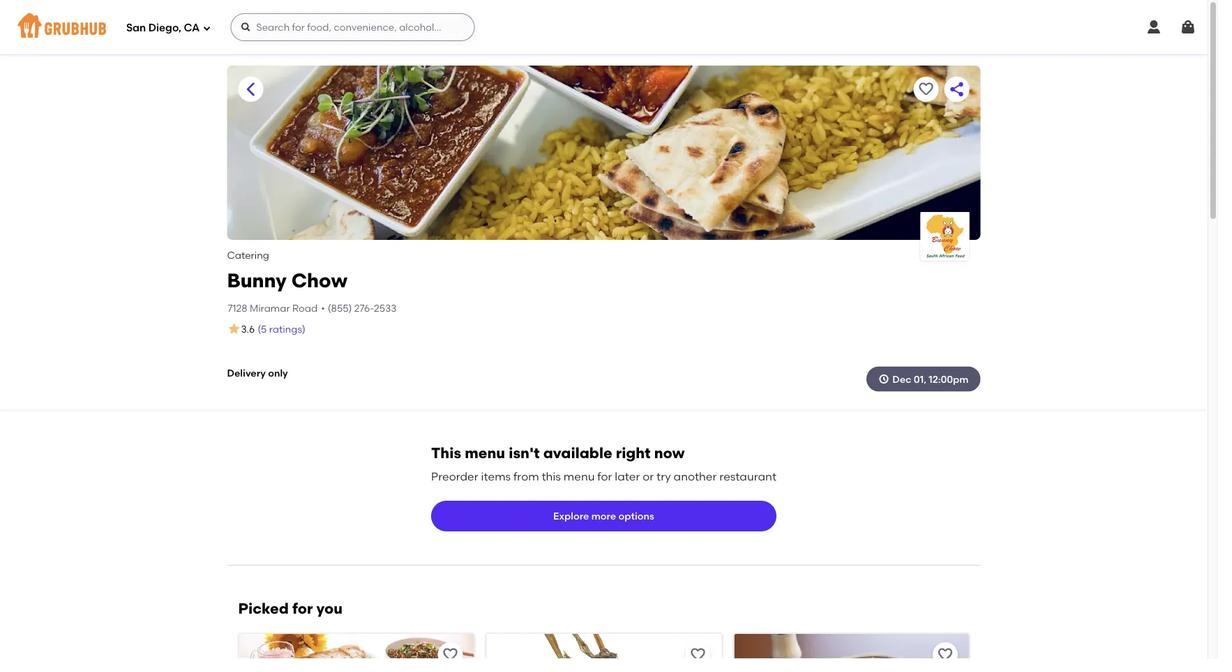Task type: vqa. For each thing, say whether or not it's contained in the screenshot.
middle svg icon
no



Task type: locate. For each thing, give the bounding box(es) containing it.
(5
[[258, 323, 267, 335]]

miramar
[[250, 303, 290, 314]]

2 horizontal spatial save this restaurant image
[[937, 647, 954, 660]]

diego,
[[149, 22, 181, 34]]

dec
[[893, 373, 912, 385]]

1 horizontal spatial svg image
[[879, 374, 890, 385]]

save this restaurant button for lemonade restaurant catering  logo
[[438, 643, 463, 660]]

save this restaurant button for l&l hawaiian barbecue logo
[[685, 643, 710, 660]]

available
[[544, 444, 613, 462]]

12:00pm
[[929, 373, 969, 385]]

bunny chow logo image
[[921, 212, 970, 261]]

picked
[[238, 600, 289, 618]]

1 horizontal spatial save this restaurant image
[[918, 81, 935, 98]]

from
[[514, 470, 539, 483]]

svg image
[[1146, 19, 1163, 36], [1180, 19, 1197, 36], [240, 22, 252, 33]]

restaurant
[[720, 470, 777, 483]]

1 horizontal spatial menu
[[564, 470, 595, 483]]

01,
[[914, 373, 927, 385]]

ratings)
[[269, 323, 306, 335]]

for
[[598, 470, 613, 483], [292, 600, 313, 618]]

0 horizontal spatial save this restaurant image
[[442, 647, 459, 660]]

main navigation navigation
[[0, 0, 1208, 54]]

1 horizontal spatial for
[[598, 470, 613, 483]]

0 horizontal spatial svg image
[[203, 24, 211, 32]]

7128
[[228, 303, 248, 314]]

0 horizontal spatial menu
[[465, 444, 505, 462]]

for left you at bottom left
[[292, 600, 313, 618]]

catering
[[227, 250, 269, 261]]

explore more options button
[[431, 501, 777, 532]]

276-
[[354, 303, 374, 314]]

isn't
[[509, 444, 540, 462]]

share icon image
[[949, 81, 966, 98]]

this
[[431, 444, 461, 462]]

delivery
[[227, 368, 266, 379]]

later
[[615, 470, 640, 483]]

1 vertical spatial svg image
[[879, 374, 890, 385]]

menu up items
[[465, 444, 505, 462]]

l&l hawaiian barbecue logo image
[[487, 635, 722, 660]]

svg image
[[203, 24, 211, 32], [879, 374, 890, 385]]

try
[[657, 470, 671, 483]]

(5 ratings)
[[258, 323, 306, 335]]

road
[[292, 303, 318, 314]]

menu
[[465, 444, 505, 462], [564, 470, 595, 483]]

items
[[481, 470, 511, 483]]

save this restaurant button
[[914, 77, 939, 102], [438, 643, 463, 660], [685, 643, 710, 660], [933, 643, 958, 660]]

menu down available
[[564, 470, 595, 483]]

1 horizontal spatial svg image
[[1146, 19, 1163, 36]]

only
[[268, 368, 288, 379]]

lemonade restaurant catering  logo image
[[239, 635, 474, 660]]

0 vertical spatial svg image
[[203, 24, 211, 32]]

0 vertical spatial for
[[598, 470, 613, 483]]

delivery only
[[227, 368, 288, 379]]

for left later
[[598, 470, 613, 483]]

save this restaurant image
[[918, 81, 935, 98], [442, 647, 459, 660], [937, 647, 954, 660]]

chow
[[292, 269, 348, 292]]

explore
[[554, 511, 589, 522]]

1 vertical spatial for
[[292, 600, 313, 618]]

options
[[619, 511, 655, 522]]

svg image right ca
[[203, 24, 211, 32]]

right
[[616, 444, 651, 462]]

svg image left "dec"
[[879, 374, 890, 385]]

1 vertical spatial menu
[[564, 470, 595, 483]]

more
[[592, 511, 617, 522]]

preorder
[[431, 470, 479, 483]]



Task type: describe. For each thing, give the bounding box(es) containing it.
3.6
[[241, 323, 255, 335]]

or
[[643, 470, 654, 483]]

now
[[655, 444, 685, 462]]

7128 miramar road • (855) 276-2533
[[228, 303, 397, 314]]

7128 miramar road button
[[227, 301, 318, 316]]

0 horizontal spatial for
[[292, 600, 313, 618]]

another
[[674, 470, 717, 483]]

save this restaurant button for the filippi's pizza grotto - mira mesa logo
[[933, 643, 958, 660]]

this
[[542, 470, 561, 483]]

preorder items from this menu for later or try another restaurant
[[431, 470, 777, 483]]

caret left icon image
[[243, 81, 259, 98]]

Search for food, convenience, alcohol... search field
[[231, 13, 475, 41]]

dec 01, 12:00pm button
[[867, 367, 981, 392]]

this menu isn't available right now
[[431, 444, 685, 462]]

bunny
[[227, 269, 287, 292]]

save this restaurant image for lemonade restaurant catering  logo
[[442, 647, 459, 660]]

ca
[[184, 22, 200, 34]]

(855)
[[328, 303, 352, 314]]

you
[[317, 600, 343, 618]]

san
[[126, 22, 146, 34]]

2533
[[374, 303, 397, 314]]

save this restaurant image
[[690, 647, 706, 660]]

svg image inside main navigation navigation
[[203, 24, 211, 32]]

bunny chow
[[227, 269, 348, 292]]

save this restaurant image for the filippi's pizza grotto - mira mesa logo
[[937, 647, 954, 660]]

picked for you
[[238, 600, 343, 618]]

•
[[321, 303, 325, 314]]

san diego, ca
[[126, 22, 200, 34]]

star icon image
[[227, 322, 241, 336]]

(855) 276-2533 button
[[328, 302, 397, 316]]

0 horizontal spatial svg image
[[240, 22, 252, 33]]

explore more options
[[554, 511, 655, 522]]

2 horizontal spatial svg image
[[1180, 19, 1197, 36]]

0 vertical spatial menu
[[465, 444, 505, 462]]

svg image inside dec 01, 12:00pm button
[[879, 374, 890, 385]]

dec 01, 12:00pm
[[893, 373, 969, 385]]

filippi's pizza grotto - mira mesa logo image
[[734, 635, 969, 660]]



